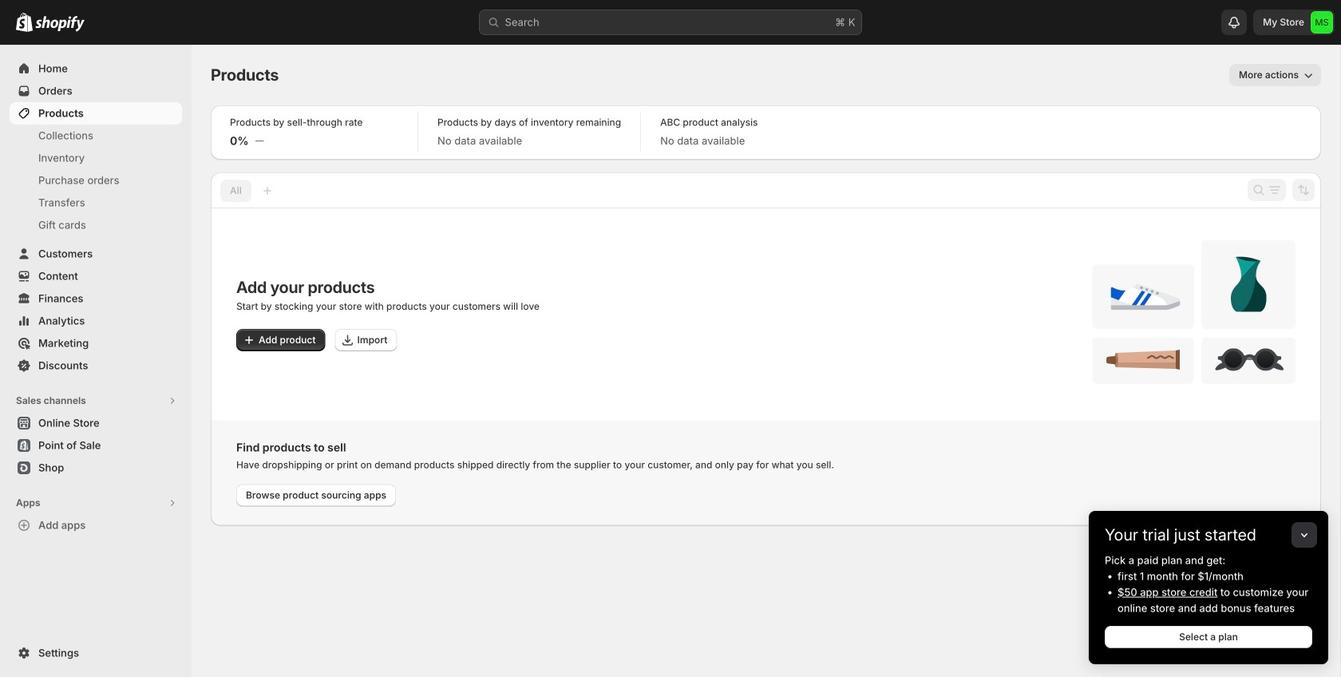 Task type: describe. For each thing, give the bounding box(es) containing it.
shopify image
[[16, 13, 33, 32]]

shopify image
[[35, 16, 85, 32]]

start by stocking your store with products your customers will love image
[[1092, 240, 1296, 384]]



Task type: locate. For each thing, give the bounding box(es) containing it.
my store image
[[1311, 11, 1333, 34]]



Task type: vqa. For each thing, say whether or not it's contained in the screenshot.
Start by stocking your store with products your customers will love Image
yes



